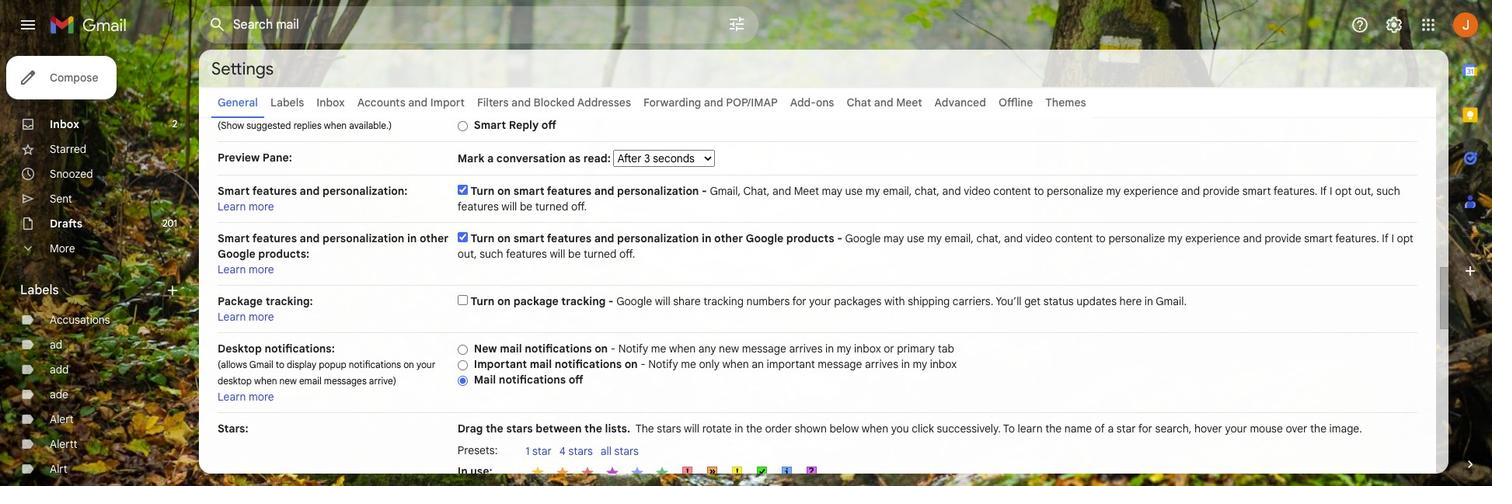 Task type: locate. For each thing, give the bounding box(es) containing it.
alert
[[50, 413, 74, 427]]

settings image
[[1385, 16, 1404, 34]]

1 vertical spatial if
[[1382, 232, 1389, 246]]

0 horizontal spatial opt
[[1335, 184, 1352, 198]]

meet
[[896, 96, 922, 110], [794, 184, 819, 198]]

201
[[163, 218, 177, 229]]

turn for turn on smart features and personalization -
[[471, 184, 495, 198]]

0 horizontal spatial email,
[[883, 184, 912, 198]]

blue info image
[[779, 465, 795, 480]]

1 learn more link from the top
[[218, 200, 274, 214]]

labels inside navigation
[[20, 283, 59, 298]]

-
[[702, 184, 707, 198], [837, 232, 842, 246], [608, 295, 614, 309], [611, 342, 616, 356], [641, 358, 646, 372]]

1 horizontal spatial for
[[1138, 422, 1153, 436]]

1 horizontal spatial use
[[907, 232, 925, 246]]

the right over on the bottom right of the page
[[1310, 422, 1327, 436]]

Smart Reply off radio
[[458, 120, 468, 132]]

off down filters and blocked addresses
[[542, 118, 556, 132]]

1 horizontal spatial turned
[[584, 247, 617, 261]]

me
[[651, 342, 666, 356], [681, 358, 696, 372]]

1 turn from the top
[[471, 184, 495, 198]]

1 other from the left
[[420, 232, 449, 246]]

to
[[1003, 422, 1015, 436]]

presets:
[[458, 444, 498, 458]]

0 vertical spatial star
[[1117, 422, 1136, 436]]

with
[[885, 295, 905, 309]]

tracking right package
[[561, 295, 606, 309]]

i inside google may use my email, chat, and video content to personalize my experience and provide smart features. if i opt out, such features will be turned off.
[[1392, 232, 1394, 246]]

0 vertical spatial notify
[[619, 342, 648, 356]]

features up products:
[[252, 232, 297, 246]]

learn more link for smart features and personalization in other google products: learn more
[[218, 263, 274, 277]]

personalization up the turn on smart features and personalization in other google products -
[[617, 184, 699, 198]]

when left the an
[[722, 358, 749, 372]]

4 learn more link from the top
[[218, 390, 274, 404]]

turned inside the gmail, chat, and meet may use my email, chat, and video content to personalize my experience and provide smart features. if i opt out, such features will be turned off.
[[535, 200, 568, 214]]

email, up google may use my email, chat, and video content to personalize my experience and provide smart features. if i opt out, such features will be turned off.
[[883, 184, 912, 198]]

1 vertical spatial inbox
[[50, 117, 79, 131]]

inbox up replies
[[317, 96, 345, 110]]

0 horizontal spatial such
[[480, 247, 503, 261]]

1 horizontal spatial off
[[569, 373, 583, 387]]

1 horizontal spatial personalize
[[1109, 232, 1165, 246]]

1 horizontal spatial star
[[1117, 422, 1136, 436]]

orange star image
[[555, 465, 571, 480]]

display
[[287, 359, 317, 371]]

None checkbox
[[458, 185, 468, 195], [458, 295, 468, 305], [458, 185, 468, 195], [458, 295, 468, 305]]

Search mail text field
[[233, 17, 684, 33]]

snoozed link
[[50, 167, 93, 181]]

inbox link up replies
[[317, 96, 345, 110]]

0 horizontal spatial tracking
[[561, 295, 606, 309]]

0 vertical spatial content
[[994, 184, 1031, 198]]

learn inside smart features and personalization in other google products: learn more
[[218, 263, 246, 277]]

2 more from the top
[[249, 263, 274, 277]]

google
[[746, 232, 784, 246], [845, 232, 881, 246], [218, 247, 256, 261], [616, 295, 652, 309]]

1 vertical spatial features.
[[1336, 232, 1380, 246]]

email,
[[883, 184, 912, 198], [945, 232, 974, 246]]

1 vertical spatial be
[[568, 247, 581, 261]]

0 vertical spatial a
[[487, 152, 494, 166]]

more button
[[0, 236, 187, 261]]

0 vertical spatial arrives
[[789, 342, 823, 356]]

0 horizontal spatial for
[[792, 295, 807, 309]]

0 horizontal spatial video
[[964, 184, 991, 198]]

purple star image
[[605, 465, 620, 480]]

the left lists. on the left bottom
[[585, 422, 602, 436]]

smart inside smart features and personalization: learn more
[[218, 184, 250, 198]]

1 vertical spatial off.
[[619, 247, 635, 261]]

updates
[[1077, 295, 1117, 309]]

smart inside the gmail, chat, and meet may use my email, chat, and video content to personalize my experience and provide smart features. if i opt out, such features will be turned off.
[[1243, 184, 1271, 198]]

off. down turn on smart features and personalization -
[[571, 200, 587, 214]]

0 vertical spatial inbox
[[317, 96, 345, 110]]

0 vertical spatial be
[[520, 200, 533, 214]]

more down desktop
[[249, 390, 274, 404]]

meet inside the gmail, chat, and meet may use my email, chat, and video content to personalize my experience and provide smart features. if i opt out, such features will be turned off.
[[794, 184, 819, 198]]

learn down preview
[[218, 200, 246, 214]]

the left order
[[746, 422, 762, 436]]

be down conversation
[[520, 200, 533, 214]]

labels down more
[[20, 283, 59, 298]]

learn more link down package
[[218, 310, 274, 324]]

the
[[636, 422, 654, 436]]

google inside smart features and personalization in other google products: learn more
[[218, 247, 256, 261]]

0 vertical spatial email,
[[883, 184, 912, 198]]

1 horizontal spatial if
[[1382, 232, 1389, 246]]

1 horizontal spatial labels
[[270, 96, 304, 110]]

4 learn from the top
[[218, 390, 246, 404]]

labels for labels "link"
[[270, 96, 304, 110]]

any
[[699, 342, 716, 356]]

google left products:
[[218, 247, 256, 261]]

chat, up the 'carriers.'
[[977, 232, 1001, 246]]

features
[[252, 184, 297, 198], [547, 184, 592, 198], [458, 200, 499, 214], [252, 232, 297, 246], [547, 232, 592, 246], [506, 247, 547, 261]]

important mail notifications on - notify me only when an important message arrives in my inbox
[[474, 358, 957, 372]]

may up products
[[822, 184, 843, 198]]

inbox down tab on the bottom of the page
[[930, 358, 957, 372]]

0 vertical spatial off.
[[571, 200, 587, 214]]

2 vertical spatial your
[[1225, 422, 1247, 436]]

green check image
[[754, 465, 770, 480]]

stars right all
[[614, 445, 639, 459]]

1 learn from the top
[[218, 200, 246, 214]]

video up the 'get'
[[1026, 232, 1053, 246]]

1 vertical spatial out,
[[458, 247, 477, 261]]

to inside google may use my email, chat, and video content to personalize my experience and provide smart features. if i opt out, such features will be turned off.
[[1096, 232, 1106, 246]]

0 horizontal spatial personalize
[[1047, 184, 1104, 198]]

1 vertical spatial smart
[[218, 184, 250, 198]]

labels up "(show suggested replies when available.)"
[[270, 96, 304, 110]]

available.)
[[349, 120, 392, 131]]

shown
[[795, 422, 827, 436]]

click
[[912, 422, 934, 436]]

such
[[1377, 184, 1401, 198], [480, 247, 503, 261]]

features down mark
[[458, 200, 499, 214]]

desktop notifications: (allows gmail to display popup notifications on your desktop when new email messages arrive) learn more
[[218, 342, 435, 404]]

3 more from the top
[[249, 310, 274, 324]]

i inside the gmail, chat, and meet may use my email, chat, and video content to personalize my experience and provide smart features. if i opt out, such features will be turned off.
[[1330, 184, 1333, 198]]

0 horizontal spatial content
[[994, 184, 1031, 198]]

1 horizontal spatial me
[[681, 358, 696, 372]]

out, inside the gmail, chat, and meet may use my email, chat, and video content to personalize my experience and provide smart features. if i opt out, such features will be turned off.
[[1355, 184, 1374, 198]]

to inside the gmail, chat, and meet may use my email, chat, and video content to personalize my experience and provide smart features. if i opt out, such features will be turned off.
[[1034, 184, 1044, 198]]

notify
[[619, 342, 648, 356], [649, 358, 678, 372]]

may
[[822, 184, 843, 198], [884, 232, 904, 246]]

gmail, chat, and meet may use my email, chat, and video content to personalize my experience and provide smart features. if i opt out, such features will be turned off.
[[458, 184, 1401, 214]]

smart inside smart features and personalization in other google products: learn more
[[218, 232, 250, 246]]

1 the from the left
[[486, 422, 504, 436]]

settings
[[211, 58, 274, 79]]

0 vertical spatial turn
[[471, 184, 495, 198]]

stars:
[[218, 422, 248, 436]]

main menu image
[[19, 16, 37, 34]]

1 tracking from the left
[[561, 295, 606, 309]]

0 vertical spatial personalize
[[1047, 184, 1104, 198]]

snoozed
[[50, 167, 93, 181]]

2 vertical spatial turn
[[471, 295, 495, 309]]

more down preview pane:
[[249, 200, 274, 214]]

email, inside google may use my email, chat, and video content to personalize my experience and provide smart features. if i opt out, such features will be turned off.
[[945, 232, 974, 246]]

1 horizontal spatial video
[[1026, 232, 1053, 246]]

0 horizontal spatial inbox
[[50, 117, 79, 131]]

1 vertical spatial notify
[[649, 358, 678, 372]]

lists.
[[605, 422, 630, 436]]

0 horizontal spatial features.
[[1274, 184, 1318, 198]]

video up google may use my email, chat, and video content to personalize my experience and provide smart features. if i opt out, such features will be turned off.
[[964, 184, 991, 198]]

package tracking: learn more
[[218, 295, 313, 324]]

in down primary
[[901, 358, 910, 372]]

1 horizontal spatial i
[[1392, 232, 1394, 246]]

compose button
[[6, 56, 117, 99]]

learn up package
[[218, 263, 246, 277]]

features. inside google may use my email, chat, and video content to personalize my experience and provide smart features. if i opt out, such features will be turned off.
[[1336, 232, 1380, 246]]

addresses
[[577, 96, 631, 110]]

features down turn on smart features and personalization -
[[547, 232, 592, 246]]

labels navigation
[[0, 50, 199, 487]]

1 vertical spatial new
[[279, 375, 297, 387]]

will up package
[[550, 247, 565, 261]]

learn more link up package
[[218, 263, 274, 277]]

features inside the gmail, chat, and meet may use my email, chat, and video content to personalize my experience and provide smart features. if i opt out, such features will be turned off.
[[458, 200, 499, 214]]

2 learn from the top
[[218, 263, 246, 277]]

2 tracking from the left
[[704, 295, 744, 309]]

1 horizontal spatial other
[[714, 232, 743, 246]]

labels link
[[270, 96, 304, 110]]

1 vertical spatial video
[[1026, 232, 1053, 246]]

yellow bang image
[[729, 465, 745, 480]]

add-ons
[[790, 96, 834, 110]]

provide inside google may use my email, chat, and video content to personalize my experience and provide smart features. if i opt out, such features will be turned off.
[[1265, 232, 1302, 246]]

use inside the gmail, chat, and meet may use my email, chat, and video content to personalize my experience and provide smart features. if i opt out, such features will be turned off.
[[845, 184, 863, 198]]

learn down desktop
[[218, 390, 246, 404]]

1 horizontal spatial chat,
[[977, 232, 1001, 246]]

accounts
[[357, 96, 406, 110]]

learn inside desktop notifications: (allows gmail to display popup notifications on your desktop when new email messages arrive) learn more
[[218, 390, 246, 404]]

learn inside "package tracking: learn more"
[[218, 310, 246, 324]]

me left only
[[681, 358, 696, 372]]

0 vertical spatial mail
[[500, 342, 522, 356]]

red star image
[[580, 465, 596, 480]]

1 vertical spatial turn
[[471, 232, 495, 246]]

may down the gmail, chat, and meet may use my email, chat, and video content to personalize my experience and provide smart features. if i opt out, such features will be turned off.
[[884, 232, 904, 246]]

star right "of"
[[1117, 422, 1136, 436]]

pane:
[[263, 151, 292, 165]]

will down conversation
[[502, 200, 517, 214]]

be down turn on smart features and personalization -
[[568, 247, 581, 261]]

themes link
[[1046, 96, 1086, 110]]

filters and blocked addresses
[[477, 96, 631, 110]]

for
[[792, 295, 807, 309], [1138, 422, 1153, 436]]

off. inside the gmail, chat, and meet may use my email, chat, and video content to personalize my experience and provide smart features. if i opt out, such features will be turned off.
[[571, 200, 587, 214]]

arrives up 'important'
[[789, 342, 823, 356]]

meet right chat
[[896, 96, 922, 110]]

video inside google may use my email, chat, and video content to personalize my experience and provide smart features. if i opt out, such features will be turned off.
[[1026, 232, 1053, 246]]

None checkbox
[[458, 232, 468, 243]]

1 horizontal spatial experience
[[1185, 232, 1240, 246]]

the
[[486, 422, 504, 436], [585, 422, 602, 436], [746, 422, 762, 436], [1046, 422, 1062, 436], [1310, 422, 1327, 436]]

1 vertical spatial inbox
[[930, 358, 957, 372]]

0 vertical spatial opt
[[1335, 184, 1352, 198]]

0 horizontal spatial use
[[845, 184, 863, 198]]

the right drag
[[486, 422, 504, 436]]

your right hover
[[1225, 422, 1247, 436]]

1 vertical spatial labels
[[20, 283, 59, 298]]

accusations link
[[50, 313, 110, 327]]

1 vertical spatial your
[[417, 359, 435, 371]]

off up 'between'
[[569, 373, 583, 387]]

0 vertical spatial meet
[[896, 96, 922, 110]]

1 horizontal spatial email,
[[945, 232, 974, 246]]

and inside smart features and personalization in other google products: learn more
[[300, 232, 320, 246]]

smart down filters
[[474, 118, 506, 132]]

meet up products
[[794, 184, 819, 198]]

arrives down the or
[[865, 358, 899, 372]]

on
[[497, 184, 511, 198], [497, 232, 511, 246], [497, 295, 511, 309], [595, 342, 608, 356], [625, 358, 638, 372], [404, 359, 414, 371]]

learn down package
[[218, 310, 246, 324]]

0 vertical spatial such
[[1377, 184, 1401, 198]]

when down gmail
[[254, 375, 277, 387]]

your left packages
[[809, 295, 831, 309]]

0 vertical spatial if
[[1321, 184, 1327, 198]]

features.
[[1274, 184, 1318, 198], [1336, 232, 1380, 246]]

a right mark
[[487, 152, 494, 166]]

0 vertical spatial provide
[[1203, 184, 1240, 198]]

0 horizontal spatial off
[[542, 118, 556, 132]]

0 horizontal spatial off.
[[571, 200, 587, 214]]

chat
[[847, 96, 871, 110]]

notify left only
[[649, 358, 678, 372]]

alertt
[[50, 438, 77, 452]]

0 horizontal spatial i
[[1330, 184, 1333, 198]]

inbox up starred
[[50, 117, 79, 131]]

mail up mail notifications off
[[530, 358, 552, 372]]

on inside desktop notifications: (allows gmail to display popup notifications on your desktop when new email messages arrive) learn more
[[404, 359, 414, 371]]

0 vertical spatial to
[[1034, 184, 1044, 198]]

1 horizontal spatial features.
[[1336, 232, 1380, 246]]

1 horizontal spatial off.
[[619, 247, 635, 261]]

mail up important on the bottom left of the page
[[500, 342, 522, 356]]

numbers
[[747, 295, 790, 309]]

turned down turn on smart features and personalization -
[[535, 200, 568, 214]]

purple question image
[[804, 465, 819, 480]]

personalize inside google may use my email, chat, and video content to personalize my experience and provide smart features. if i opt out, such features will be turned off.
[[1109, 232, 1165, 246]]

provide
[[1203, 184, 1240, 198], [1265, 232, 1302, 246]]

to
[[1034, 184, 1044, 198], [1096, 232, 1106, 246], [276, 359, 284, 371]]

1 horizontal spatial meet
[[896, 96, 922, 110]]

features up package
[[506, 247, 547, 261]]

mail for new
[[500, 342, 522, 356]]

use
[[845, 184, 863, 198], [907, 232, 925, 246]]

message up the an
[[742, 342, 786, 356]]

message right 'important'
[[818, 358, 862, 372]]

0 vertical spatial labels
[[270, 96, 304, 110]]

turned down the turn on smart features and personalization in other google products -
[[584, 247, 617, 261]]

star
[[1117, 422, 1136, 436], [532, 445, 552, 459]]

0 horizontal spatial your
[[417, 359, 435, 371]]

content
[[994, 184, 1031, 198], [1055, 232, 1093, 246]]

0 horizontal spatial if
[[1321, 184, 1327, 198]]

3 learn more link from the top
[[218, 310, 274, 324]]

for left search,
[[1138, 422, 1153, 436]]

3 learn from the top
[[218, 310, 246, 324]]

inbox left the or
[[854, 342, 881, 356]]

1 horizontal spatial a
[[1108, 422, 1114, 436]]

preview
[[218, 151, 260, 165]]

1 horizontal spatial mail
[[530, 358, 552, 372]]

in down turn on package tracking - google will share tracking numbers for your packages with shipping carriers. you'll get status updates here in gmail.
[[826, 342, 834, 356]]

for right numbers
[[792, 295, 807, 309]]

0 horizontal spatial chat,
[[915, 184, 940, 198]]

1 vertical spatial use
[[907, 232, 925, 246]]

smart down preview
[[218, 184, 250, 198]]

smart up package
[[218, 232, 250, 246]]

4 more from the top
[[249, 390, 274, 404]]

email, down the gmail, chat, and meet may use my email, chat, and video content to personalize my experience and provide smart features. if i opt out, such features will be turned off.
[[945, 232, 974, 246]]

0 vertical spatial chat,
[[915, 184, 940, 198]]

1 vertical spatial personalize
[[1109, 232, 1165, 246]]

1 horizontal spatial content
[[1055, 232, 1093, 246]]

in down the personalization:
[[407, 232, 417, 246]]

tab
[[938, 342, 954, 356]]

0 vertical spatial smart
[[474, 118, 506, 132]]

when
[[324, 120, 347, 131], [669, 342, 696, 356], [722, 358, 749, 372], [254, 375, 277, 387], [862, 422, 888, 436]]

use inside google may use my email, chat, and video content to personalize my experience and provide smart features. if i opt out, such features will be turned off.
[[907, 232, 925, 246]]

star right 1
[[532, 445, 552, 459]]

experience
[[1124, 184, 1179, 198], [1185, 232, 1240, 246]]

learn more link down preview
[[218, 200, 274, 214]]

may inside the gmail, chat, and meet may use my email, chat, and video content to personalize my experience and provide smart features. if i opt out, such features will be turned off.
[[822, 184, 843, 198]]

1 more from the top
[[249, 200, 274, 214]]

2 turn from the top
[[471, 232, 495, 246]]

(allows
[[218, 359, 247, 371]]

hover
[[1195, 422, 1223, 436]]

mark
[[458, 152, 485, 166]]

1 vertical spatial to
[[1096, 232, 1106, 246]]

chat,
[[915, 184, 940, 198], [977, 232, 1001, 246]]

me for when
[[651, 342, 666, 356]]

google inside google may use my email, chat, and video content to personalize my experience and provide smart features. if i opt out, such features will be turned off.
[[845, 232, 881, 246]]

yellow star image
[[530, 465, 546, 480]]

off for smart reply off
[[542, 118, 556, 132]]

0 horizontal spatial inbox link
[[50, 117, 79, 131]]

alrt
[[50, 462, 68, 476]]

green star image
[[655, 465, 670, 480]]

themes
[[1046, 96, 1086, 110]]

learn inside smart features and personalization: learn more
[[218, 200, 246, 214]]

personalization up share
[[617, 232, 699, 246]]

None search field
[[199, 6, 759, 44]]

all stars link
[[601, 445, 647, 460]]

1 vertical spatial meet
[[794, 184, 819, 198]]

more down products:
[[249, 263, 274, 277]]

tracking right share
[[704, 295, 744, 309]]

filters and blocked addresses link
[[477, 96, 631, 110]]

2 learn more link from the top
[[218, 263, 274, 277]]

when left the any
[[669, 342, 696, 356]]

tracking
[[561, 295, 606, 309], [704, 295, 744, 309]]

smart for smart features and personalization: learn more
[[218, 184, 250, 198]]

alertt link
[[50, 438, 77, 452]]

1 vertical spatial opt
[[1397, 232, 1414, 246]]

notifications:
[[265, 342, 335, 356]]

the right learn
[[1046, 422, 1062, 436]]

my
[[866, 184, 880, 198], [1106, 184, 1121, 198], [927, 232, 942, 246], [1168, 232, 1183, 246], [837, 342, 852, 356], [913, 358, 927, 372]]

1 vertical spatial me
[[681, 358, 696, 372]]

such inside the gmail, chat, and meet may use my email, chat, and video content to personalize my experience and provide smart features. if i opt out, such features will be turned off.
[[1377, 184, 1401, 198]]

1 horizontal spatial be
[[568, 247, 581, 261]]

0 horizontal spatial be
[[520, 200, 533, 214]]

0 vertical spatial for
[[792, 295, 807, 309]]

3 the from the left
[[746, 422, 762, 436]]

a right "of"
[[1108, 422, 1114, 436]]

google right products
[[845, 232, 881, 246]]

0 vertical spatial off
[[542, 118, 556, 132]]

2 the from the left
[[585, 422, 602, 436]]

more down package
[[249, 310, 274, 324]]

in
[[458, 464, 468, 478]]

notify for notify me when any new message arrives in my inbox or primary tab
[[619, 342, 648, 356]]

new up important mail notifications on - notify me only when an important message arrives in my inbox
[[719, 342, 739, 356]]

features down the pane:
[[252, 184, 297, 198]]

mail notifications off
[[474, 373, 583, 387]]

0 vertical spatial use
[[845, 184, 863, 198]]

starred
[[50, 142, 86, 156]]

4 the from the left
[[1046, 422, 1062, 436]]

0 horizontal spatial labels
[[20, 283, 59, 298]]

tab list
[[1449, 50, 1492, 431]]

1 horizontal spatial inbox
[[930, 358, 957, 372]]

notify left the any
[[619, 342, 648, 356]]

new down display
[[279, 375, 297, 387]]

ad
[[50, 338, 62, 352]]

an
[[752, 358, 764, 372]]

personalization down the personalization:
[[323, 232, 404, 246]]

- for tracking
[[608, 295, 614, 309]]

all
[[601, 445, 612, 459]]

inbox
[[854, 342, 881, 356], [930, 358, 957, 372]]

your inside desktop notifications: (allows gmail to display popup notifications on your desktop when new email messages arrive) learn more
[[417, 359, 435, 371]]

0 vertical spatial new
[[719, 342, 739, 356]]

Important mail notifications on radio
[[458, 360, 468, 371]]

your left important mail notifications on radio
[[417, 359, 435, 371]]

me left the any
[[651, 342, 666, 356]]

off. down the turn on smart features and personalization in other google products -
[[619, 247, 635, 261]]

inbox link up starred
[[50, 117, 79, 131]]

chat, up google may use my email, chat, and video content to personalize my experience and provide smart features. if i opt out, such features will be turned off.
[[915, 184, 940, 198]]

stars up 1
[[506, 422, 533, 436]]

1 vertical spatial message
[[818, 358, 862, 372]]

0 horizontal spatial mail
[[500, 342, 522, 356]]

inbox inside labels navigation
[[50, 117, 79, 131]]

out, inside google may use my email, chat, and video content to personalize my experience and provide smart features. if i opt out, such features will be turned off.
[[458, 247, 477, 261]]

2 horizontal spatial your
[[1225, 422, 1247, 436]]

0 vertical spatial inbox link
[[317, 96, 345, 110]]

conversation
[[497, 152, 566, 166]]



Task type: describe. For each thing, give the bounding box(es) containing it.
personalization for turn on smart features and personalization in other google products -
[[617, 232, 699, 246]]

important
[[474, 358, 527, 372]]

mail for important
[[530, 358, 552, 372]]

share
[[673, 295, 701, 309]]

features inside smart features and personalization: learn more
[[252, 184, 297, 198]]

when left you
[[862, 422, 888, 436]]

general
[[218, 96, 258, 110]]

replies
[[294, 120, 322, 131]]

1 star link
[[526, 445, 559, 460]]

1 vertical spatial star
[[532, 445, 552, 459]]

add link
[[50, 363, 69, 377]]

(show suggested replies when available.)
[[218, 120, 392, 131]]

orange guillemet image
[[704, 465, 720, 480]]

smart for smart reply off
[[474, 118, 506, 132]]

more
[[50, 242, 75, 256]]

content inside google may use my email, chat, and video content to personalize my experience and provide smart features. if i opt out, such features will be turned off.
[[1055, 232, 1093, 246]]

carriers.
[[953, 295, 994, 309]]

forwarding and pop/imap link
[[644, 96, 778, 110]]

email
[[299, 375, 322, 387]]

0 vertical spatial inbox
[[854, 342, 881, 356]]

email, inside the gmail, chat, and meet may use my email, chat, and video content to personalize my experience and provide smart features. if i opt out, such features will be turned off.
[[883, 184, 912, 198]]

compose
[[50, 71, 98, 85]]

smart for smart features and personalization in other google products: learn more
[[218, 232, 250, 246]]

will left rotate
[[684, 422, 700, 436]]

image.
[[1330, 422, 1362, 436]]

off for mail notifications off
[[569, 373, 583, 387]]

ad link
[[50, 338, 62, 352]]

will inside google may use my email, chat, and video content to personalize my experience and provide smart features. if i opt out, such features will be turned off.
[[550, 247, 565, 261]]

turn on smart features and personalization -
[[471, 184, 710, 198]]

in right rotate
[[735, 422, 743, 436]]

turn for turn on smart features and personalization in other google products -
[[471, 232, 495, 246]]

advanced link
[[935, 96, 986, 110]]

learn more link for package tracking: learn more
[[218, 310, 274, 324]]

content inside the gmail, chat, and meet may use my email, chat, and video content to personalize my experience and provide smart features. if i opt out, such features will be turned off.
[[994, 184, 1031, 198]]

1 vertical spatial inbox link
[[50, 117, 79, 131]]

mark a conversation as read:
[[458, 152, 614, 166]]

alert link
[[50, 413, 74, 427]]

use:
[[470, 464, 492, 478]]

tracking:
[[266, 295, 313, 309]]

drafts link
[[50, 217, 82, 231]]

in inside smart features and personalization in other google products: learn more
[[407, 232, 417, 246]]

will inside the gmail, chat, and meet may use my email, chat, and video content to personalize my experience and provide smart features. if i opt out, such features will be turned off.
[[502, 200, 517, 214]]

3 turn from the top
[[471, 295, 495, 309]]

mouse
[[1250, 422, 1283, 436]]

products:
[[258, 247, 309, 261]]

new
[[474, 342, 497, 356]]

personalization:
[[323, 184, 408, 198]]

labels heading
[[20, 283, 165, 298]]

forwarding
[[644, 96, 701, 110]]

1 horizontal spatial arrives
[[865, 358, 899, 372]]

popup
[[319, 359, 346, 371]]

may inside google may use my email, chat, and video content to personalize my experience and provide smart features. if i opt out, such features will be turned off.
[[884, 232, 904, 246]]

alrt link
[[50, 462, 68, 476]]

more inside smart features and personalization in other google products: learn more
[[249, 263, 274, 277]]

opt inside google may use my email, chat, and video content to personalize my experience and provide smart features. if i opt out, such features will be turned off.
[[1397, 232, 1414, 246]]

smart features and personalization: learn more
[[218, 184, 408, 214]]

be inside google may use my email, chat, and video content to personalize my experience and provide smart features. if i opt out, such features will be turned off.
[[568, 247, 581, 261]]

name
[[1065, 422, 1092, 436]]

add-ons link
[[790, 96, 834, 110]]

experience inside google may use my email, chat, and video content to personalize my experience and provide smart features. if i opt out, such features will be turned off.
[[1185, 232, 1240, 246]]

as
[[569, 152, 581, 166]]

2
[[172, 118, 177, 130]]

1
[[526, 445, 530, 459]]

opt inside the gmail, chat, and meet may use my email, chat, and video content to personalize my experience and provide smart features. if i opt out, such features will be turned off.
[[1335, 184, 1352, 198]]

personalization inside smart features and personalization in other google products: learn more
[[323, 232, 404, 246]]

off. inside google may use my email, chat, and video content to personalize my experience and provide smart features. if i opt out, such features will be turned off.
[[619, 247, 635, 261]]

1 horizontal spatial inbox link
[[317, 96, 345, 110]]

filters
[[477, 96, 509, 110]]

5 the from the left
[[1310, 422, 1327, 436]]

advanced search options image
[[721, 9, 752, 40]]

experience inside the gmail, chat, and meet may use my email, chat, and video content to personalize my experience and provide smart features. if i opt out, such features will be turned off.
[[1124, 184, 1179, 198]]

such inside google may use my email, chat, and video content to personalize my experience and provide smart features. if i opt out, such features will be turned off.
[[480, 247, 503, 261]]

chat, inside google may use my email, chat, and video content to personalize my experience and provide smart features. if i opt out, such features will be turned off.
[[977, 232, 1001, 246]]

chat,
[[743, 184, 770, 198]]

stars right the
[[657, 422, 681, 436]]

gmail image
[[50, 9, 134, 40]]

accounts and import
[[357, 96, 465, 110]]

more inside desktop notifications: (allows gmail to display popup notifications on your desktop when new email messages arrive) learn more
[[249, 390, 274, 404]]

google left share
[[616, 295, 652, 309]]

products
[[786, 232, 834, 246]]

features down as
[[547, 184, 592, 198]]

advanced
[[935, 96, 986, 110]]

personalization for turn on smart features and personalization -
[[617, 184, 699, 198]]

more inside "package tracking: learn more"
[[249, 310, 274, 324]]

package
[[218, 295, 263, 309]]

be inside the gmail, chat, and meet may use my email, chat, and video content to personalize my experience and provide smart features. if i opt out, such features will be turned off.
[[520, 200, 533, 214]]

to inside desktop notifications: (allows gmail to display popup notifications on your desktop when new email messages arrive) learn more
[[276, 359, 284, 371]]

pop/imap
[[726, 96, 778, 110]]

and inside smart features and personalization: learn more
[[300, 184, 320, 198]]

1 horizontal spatial inbox
[[317, 96, 345, 110]]

personalize inside the gmail, chat, and meet may use my email, chat, and video content to personalize my experience and provide smart features. if i opt out, such features will be turned off.
[[1047, 184, 1104, 198]]

will left share
[[655, 295, 671, 309]]

search mail image
[[204, 11, 232, 39]]

sent link
[[50, 192, 72, 206]]

sent
[[50, 192, 72, 206]]

labels for labels heading
[[20, 283, 59, 298]]

search,
[[1155, 422, 1192, 436]]

of
[[1095, 422, 1105, 436]]

smart inside google may use my email, chat, and video content to personalize my experience and provide smart features. if i opt out, such features will be turned off.
[[1304, 232, 1333, 246]]

- for any
[[611, 342, 616, 356]]

video inside the gmail, chat, and meet may use my email, chat, and video content to personalize my experience and provide smart features. if i opt out, such features will be turned off.
[[964, 184, 991, 198]]

4 stars link
[[559, 445, 601, 460]]

other inside smart features and personalization in other google products: learn more
[[420, 232, 449, 246]]

successively.
[[937, 422, 1001, 436]]

if inside the gmail, chat, and meet may use my email, chat, and video content to personalize my experience and provide smart features. if i opt out, such features will be turned off.
[[1321, 184, 1327, 198]]

4
[[559, 445, 566, 459]]

ade link
[[50, 388, 68, 402]]

package
[[513, 295, 559, 309]]

add
[[50, 363, 69, 377]]

- for when
[[641, 358, 646, 372]]

when right replies
[[324, 120, 347, 131]]

features inside smart features and personalization in other google products: learn more
[[252, 232, 297, 246]]

stars right 4
[[569, 445, 593, 459]]

learn
[[1018, 422, 1043, 436]]

0 horizontal spatial a
[[487, 152, 494, 166]]

turn on package tracking - google will share tracking numbers for your packages with shipping carriers. you'll get status updates here in gmail.
[[471, 295, 1187, 309]]

google may use my email, chat, and video content to personalize my experience and provide smart features. if i opt out, such features will be turned off.
[[458, 232, 1414, 261]]

offline
[[999, 96, 1033, 110]]

2 other from the left
[[714, 232, 743, 246]]

0 horizontal spatial arrives
[[789, 342, 823, 356]]

ade
[[50, 388, 68, 402]]

1 horizontal spatial new
[[719, 342, 739, 356]]

preview pane:
[[218, 151, 292, 165]]

red bang image
[[680, 465, 695, 480]]

0 horizontal spatial message
[[742, 342, 786, 356]]

status
[[1044, 295, 1074, 309]]

features inside google may use my email, chat, and video content to personalize my experience and provide smart features. if i opt out, such features will be turned off.
[[506, 247, 547, 261]]

import
[[430, 96, 465, 110]]

or
[[884, 342, 894, 356]]

blue star image
[[630, 465, 645, 480]]

(show
[[218, 120, 244, 131]]

me for only
[[681, 358, 696, 372]]

arrive)
[[369, 375, 396, 387]]

1 vertical spatial for
[[1138, 422, 1153, 436]]

google left products
[[746, 232, 784, 246]]

when inside desktop notifications: (allows gmail to display popup notifications on your desktop when new email messages arrive) learn more
[[254, 375, 277, 387]]

offline link
[[999, 96, 1033, 110]]

Mail notifications off radio
[[458, 375, 468, 387]]

support image
[[1351, 16, 1370, 34]]

1 vertical spatial a
[[1108, 422, 1114, 436]]

new inside desktop notifications: (allows gmail to display popup notifications on your desktop when new email messages arrive) learn more
[[279, 375, 297, 387]]

blocked
[[534, 96, 575, 110]]

starred link
[[50, 142, 86, 156]]

primary
[[897, 342, 935, 356]]

read:
[[584, 152, 611, 166]]

features. inside the gmail, chat, and meet may use my email, chat, and video content to personalize my experience and provide smart features. if i opt out, such features will be turned off.
[[1274, 184, 1318, 198]]

notify for notify me only when an important message arrives in my inbox
[[649, 358, 678, 372]]

turned inside google may use my email, chat, and video content to personalize my experience and provide smart features. if i opt out, such features will be turned off.
[[584, 247, 617, 261]]

smart features and personalization in other google products: learn more
[[218, 232, 449, 277]]

in right here on the right bottom
[[1145, 295, 1153, 309]]

provide inside the gmail, chat, and meet may use my email, chat, and video content to personalize my experience and provide smart features. if i opt out, such features will be turned off.
[[1203, 184, 1240, 198]]

notifications inside desktop notifications: (allows gmail to display popup notifications on your desktop when new email messages arrive) learn more
[[349, 359, 401, 371]]

packages
[[834, 295, 882, 309]]

more inside smart features and personalization: learn more
[[249, 200, 274, 214]]

New mail notifications on radio
[[458, 344, 468, 356]]

if inside google may use my email, chat, and video content to personalize my experience and provide smart features. if i opt out, such features will be turned off.
[[1382, 232, 1389, 246]]

chat, inside the gmail, chat, and meet may use my email, chat, and video content to personalize my experience and provide smart features. if i opt out, such features will be turned off.
[[915, 184, 940, 198]]

learn more link for smart features and personalization: learn more
[[218, 200, 274, 214]]

in down gmail,
[[702, 232, 712, 246]]

1 horizontal spatial your
[[809, 295, 831, 309]]

in use:
[[458, 464, 492, 478]]

ons
[[816, 96, 834, 110]]

only
[[699, 358, 720, 372]]

new mail notifications on - notify me when any new message arrives in my inbox or primary tab
[[474, 342, 954, 356]]



Task type: vqa. For each thing, say whether or not it's contained in the screenshot.
thanks
no



